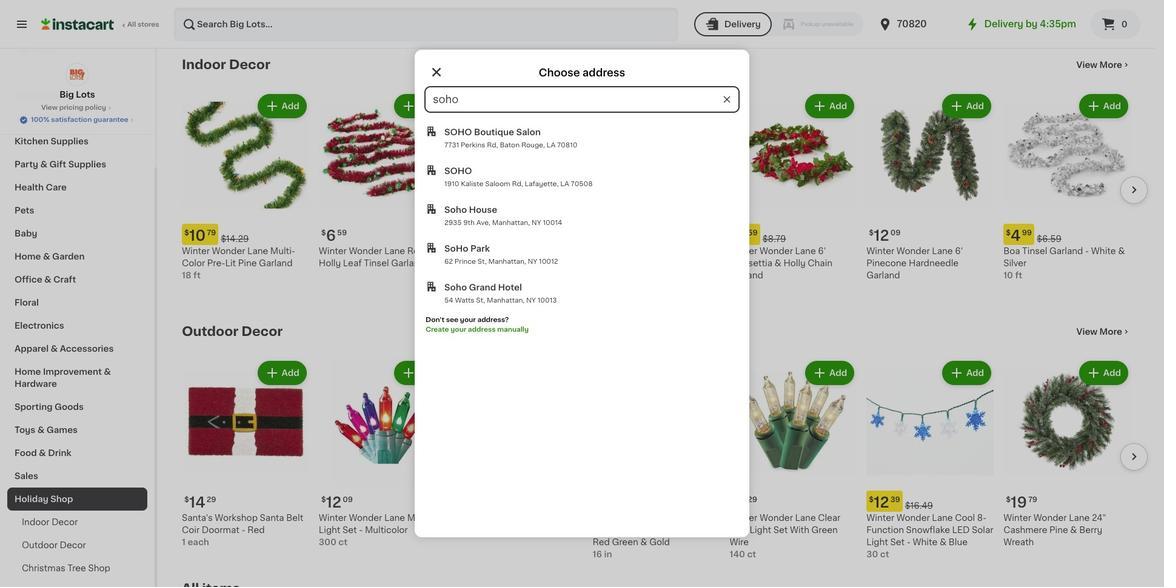 Task type: describe. For each thing, give the bounding box(es) containing it.
health care link
[[7, 176, 147, 199]]

office
[[15, 275, 42, 284]]

10 inside boa tinsel garland - white & silver 10 ft
[[1004, 271, 1014, 280]]

2 29 from the left
[[748, 496, 758, 503]]

59 inside the "6 59"
[[748, 229, 758, 236]]

- inside the santa's workshop santa belt coir doormat - red 1 each
[[242, 526, 245, 534]]

70820
[[897, 19, 927, 29]]

white inside boa tinsel garland - white & silver 10 ft
[[1092, 247, 1117, 255]]

tinsel inside "tinsel garland - red 15 ft"
[[456, 247, 481, 255]]

0
[[1122, 20, 1128, 29]]

office & craft link
[[7, 268, 147, 291]]

winter for winter wonder lane 6' poinsettia & holly chain garland
[[730, 247, 758, 255]]

1 140 ct button from the left
[[182, 0, 309, 27]]

12 for winter wonder lane 6' pinecone hardneedle garland
[[874, 229, 890, 243]]

party & gift supplies
[[15, 160, 106, 169]]

ct inside the winter wonder lane clear mini light set with green wire 140 ct
[[748, 550, 757, 559]]

set inside winter wonder lane cool 8- function snowflake led solar light set - white & blue 30 ct
[[891, 538, 905, 546]]

rd, inside the soho boutique salon 7731 perkins rd, baton rouge, la 70810
[[487, 142, 498, 149]]

winter for winter wonder lane red & holly leaf tinsel garland
[[319, 247, 347, 255]]

care for personal care
[[55, 114, 76, 123]]

in
[[604, 550, 612, 559]]

$ 6 59
[[321, 229, 347, 243]]

winter wonder lane multi- color pre-lit pine garland 18 ft
[[182, 247, 295, 280]]

lane for snowflake
[[933, 514, 953, 522]]

holiday shop link
[[7, 488, 147, 511]]

$4.99 original price: $6.59 element for -
[[456, 224, 583, 245]]

belt
[[286, 514, 303, 522]]

big lots link
[[60, 63, 95, 101]]

games
[[47, 426, 78, 434]]

1910
[[445, 181, 459, 187]]

manhattan, for park
[[489, 258, 526, 265]]

workshop
[[215, 514, 258, 522]]

140 ct for 1st 140 ct button from right
[[730, 16, 757, 25]]

cashmere
[[1004, 526, 1048, 534]]

winter for winter wonder lane 24" cashmere pine & berry wreath
[[1004, 514, 1032, 522]]

6' for 6
[[818, 247, 827, 255]]

18 ft
[[456, 4, 475, 13]]

light inside winter wonder lane mini light set - multicolor 300 ct
[[319, 526, 341, 534]]

1 horizontal spatial indoor decor
[[182, 58, 271, 71]]

holly inside 'winter wonder lane red & holly leaf tinsel garland'
[[319, 259, 341, 267]]

$ inside $ 4 99
[[1006, 229, 1011, 236]]

add button for winter wonder lane multi- color pre-lit pine garland
[[259, 95, 306, 117]]

product group containing 10
[[182, 92, 309, 281]]

st, inside 'soho grand hotel 54 watts st, manhattan, ny 10013'
[[476, 297, 485, 304]]

sales link
[[7, 465, 147, 488]]

personal care link
[[7, 107, 147, 130]]

apparel & accessories link
[[7, 337, 147, 360]]

1 horizontal spatial indoor
[[182, 58, 226, 71]]

delivery for delivery by 4:35pm
[[985, 19, 1024, 29]]

lane for -
[[385, 514, 405, 522]]

- inside winter wonder lane cool 8- function snowflake led solar light set - white & blue 30 ct
[[907, 538, 911, 546]]

$ 10 79
[[184, 229, 216, 243]]

tree
[[68, 564, 86, 573]]

product group containing 19
[[1004, 358, 1131, 548]]

view for 6
[[1077, 61, 1098, 69]]

poinsettia
[[730, 259, 773, 267]]

salon
[[516, 128, 541, 136]]

baton
[[500, 142, 520, 149]]

garland inside "tinsel garland - red 15 ft"
[[483, 247, 517, 255]]

$ inside $ 6 59
[[321, 229, 326, 236]]

9th
[[464, 220, 475, 226]]

  text field inside choose address dialog
[[426, 87, 739, 112]]

holiday
[[15, 495, 48, 503]]

0 vertical spatial outdoor decor link
[[182, 325, 283, 339]]

winter wonder lane clear mini light set with green wire 140 ct
[[730, 514, 841, 559]]

$ 12 09 for winter wonder lane 6' pinecone hardneedle garland
[[869, 229, 901, 243]]

toys & games
[[15, 426, 78, 434]]

- inside "tinsel garland - red 15 ft"
[[519, 247, 523, 255]]

$10.79 original price: $14.29 element
[[182, 224, 309, 245]]

red inside 'winter wonder lane red & holly leaf tinsel garland'
[[407, 247, 425, 255]]

10013
[[538, 297, 557, 304]]

green inside the winter wonder lane clear mini light set with green wire 140 ct
[[812, 526, 838, 534]]

baby link
[[7, 222, 147, 245]]

140 inside the winter wonder lane clear mini light set with green wire 140 ct
[[730, 550, 746, 559]]

delivery by 4:35pm
[[985, 19, 1077, 29]]

green inside winter wonder lane ornament & tinsel wreath - red green & gold 16 in
[[612, 538, 639, 546]]

toys
[[15, 426, 35, 434]]

floral link
[[7, 291, 147, 314]]

12 for winter wonder lane mini light set - multicolor
[[326, 496, 342, 509]]

wire
[[730, 538, 749, 546]]

& inside 'winter wonder lane red & holly leaf tinsel garland'
[[427, 247, 434, 255]]

16
[[593, 550, 602, 559]]

doormat
[[202, 526, 240, 534]]

1 vertical spatial indoor
[[22, 518, 49, 527]]

lane for leaf
[[385, 247, 405, 255]]

1
[[182, 538, 186, 546]]

outdoor decor inside outdoor decor link
[[22, 541, 86, 550]]

wonder for &
[[760, 247, 793, 255]]

1 horizontal spatial address
[[583, 68, 626, 78]]

boa
[[1004, 247, 1021, 255]]

garland inside winter wonder lane multi- color pre-lit pine garland 18 ft
[[259, 259, 293, 267]]

pine inside winter wonder lane 24" cashmere pine & berry wreath
[[1050, 526, 1069, 534]]

$ up the pinecone
[[869, 229, 874, 236]]

& inside home improvement & hardware
[[104, 368, 111, 376]]

home & garden
[[15, 252, 85, 261]]

& inside winter wonder lane 24" cashmere pine & berry wreath
[[1071, 526, 1078, 534]]

delivery button
[[694, 12, 772, 36]]

lane for lit
[[248, 247, 268, 255]]

health care
[[15, 183, 67, 192]]

add for winter wonder lane clear mini light set with green wire
[[830, 369, 848, 377]]

product group containing add
[[730, 358, 857, 560]]

pine inside winter wonder lane multi- color pre-lit pine garland 18 ft
[[238, 259, 257, 267]]

add button for winter wonder lane 6' pinecone hardneedle garland
[[944, 95, 991, 117]]

set inside winter wonder lane mini light set - multicolor 300 ct
[[343, 526, 357, 534]]

la inside soho 1910 kaliste saloom rd, lafayette, la 70508
[[561, 181, 570, 187]]

each
[[188, 538, 209, 546]]

pre-
[[207, 259, 225, 267]]

winter wonder lane 24" cashmere pine & berry wreath
[[1004, 514, 1107, 546]]

drink
[[48, 449, 71, 457]]

add button for winter wonder lane cool 8- function snowflake led solar light set - white & blue
[[944, 362, 991, 384]]

$14.29
[[221, 235, 249, 243]]

09 for winter wonder lane mini light set - multicolor
[[343, 496, 353, 503]]

manhattan, inside 'soho grand hotel 54 watts st, manhattan, ny 10013'
[[487, 297, 525, 304]]

apparel
[[15, 345, 49, 353]]

add for boa tinsel garland - white & silver
[[1104, 102, 1122, 110]]

$ inside the '$ 14 29'
[[184, 496, 189, 503]]

1 vertical spatial view
[[41, 104, 58, 111]]

kaliste
[[461, 181, 484, 187]]

lane for &
[[1070, 514, 1090, 522]]

home for home & garden
[[15, 252, 41, 261]]

0 vertical spatial supplies
[[51, 137, 89, 146]]

1 vertical spatial outdoor decor link
[[7, 534, 147, 557]]

clear
[[818, 514, 841, 522]]

- inside boa tinsel garland - white & silver 10 ft
[[1086, 247, 1090, 255]]

electronics
[[15, 321, 64, 330]]

100% satisfaction guarantee button
[[19, 113, 136, 125]]

product group containing 4
[[1004, 92, 1131, 281]]

& inside winter wonder lane cool 8- function snowflake led solar light set - white & blue 30 ct
[[940, 538, 947, 546]]

care for health care
[[46, 183, 67, 192]]

- inside winter wonder lane mini light set - multicolor 300 ct
[[359, 526, 363, 534]]

winter wonder lane mini light set - multicolor 300 ct
[[319, 514, 425, 546]]

0 horizontal spatial indoor decor link
[[7, 511, 147, 534]]

add for winter wonder lane 24" cashmere pine & berry wreath
[[1104, 369, 1122, 377]]

ft inside "tinsel garland - red 15 ft"
[[467, 259, 475, 267]]

1 vertical spatial outdoor
[[22, 541, 58, 550]]

add button for boa tinsel garland - white & silver
[[1081, 95, 1128, 117]]

red inside the santa's workshop santa belt coir doormat - red 1 each
[[248, 526, 265, 534]]

sales
[[15, 472, 38, 480]]

winter for winter wonder lane cool 8- function snowflake led solar light set - white & blue 30 ct
[[867, 514, 895, 522]]

multicolor
[[365, 526, 408, 534]]

tinsel garland - red 15 ft
[[456, 247, 542, 267]]

1 6 from the left
[[326, 229, 336, 243]]

wonder for function
[[897, 514, 930, 522]]

ft inside boa tinsel garland - white & silver 10 ft
[[1016, 271, 1023, 280]]

winter wonder lane ornament & tinsel wreath - red green & gold 16 in
[[593, 514, 711, 559]]

lafayette,
[[525, 181, 559, 187]]

wonder for light
[[760, 514, 793, 522]]

15
[[456, 259, 465, 267]]

choose address
[[539, 68, 626, 78]]

18 inside winter wonder lane multi- color pre-lit pine garland 18 ft
[[182, 271, 191, 280]]

office & craft
[[15, 275, 76, 284]]

wonder for set
[[349, 514, 382, 522]]

holiday shop
[[15, 495, 73, 503]]

stores
[[138, 21, 159, 28]]

12 left 39
[[874, 496, 890, 509]]

winter wonder lane red & holly leaf tinsel garland
[[319, 247, 434, 267]]

christmas
[[22, 564, 65, 573]]

wonder for holly
[[349, 247, 382, 255]]

70820 button
[[878, 7, 951, 41]]

red inside "tinsel garland - red 15 ft"
[[525, 247, 542, 255]]

1 vertical spatial your
[[451, 326, 467, 333]]

10 inside the $10.79 original price: $14.29 element
[[189, 229, 206, 243]]

ft inside winter wonder lane multi- color pre-lit pine garland 18 ft
[[194, 271, 201, 280]]

lane for garland
[[933, 247, 953, 255]]

tinsel inside boa tinsel garland - white & silver 10 ft
[[1023, 247, 1048, 255]]

santa's workshop santa belt coir doormat - red 1 each
[[182, 514, 303, 546]]

lists link
[[7, 40, 147, 64]]

clear address image
[[722, 94, 733, 105]]

all stores
[[127, 21, 159, 28]]

garland inside 'winter wonder lane red & holly leaf tinsel garland'
[[391, 259, 425, 267]]

18 inside button
[[456, 4, 465, 13]]

goods
[[55, 403, 84, 411]]

39
[[891, 496, 901, 503]]

garland inside boa tinsel garland - white & silver 10 ft
[[1050, 247, 1084, 255]]

food & drink link
[[7, 442, 147, 465]]

1 horizontal spatial shop
[[88, 564, 110, 573]]

apparel & accessories
[[15, 345, 114, 353]]

chain
[[808, 259, 833, 267]]

0 vertical spatial your
[[460, 317, 476, 323]]

solar
[[972, 526, 994, 534]]

tinsel inside 'winter wonder lane red & holly leaf tinsel garland'
[[364, 259, 389, 267]]

mini inside the winter wonder lane clear mini light set with green wire 140 ct
[[730, 526, 748, 534]]

0 vertical spatial outdoor decor
[[182, 325, 283, 338]]

$12.39 original price: $16.49 element
[[867, 491, 994, 512]]

big lots
[[60, 90, 95, 99]]

2 140 ct button from the left
[[730, 0, 857, 27]]

view pricing policy
[[41, 104, 106, 111]]

rouge,
[[522, 142, 545, 149]]

wonder for hardneedle
[[897, 247, 930, 255]]

coir
[[182, 526, 200, 534]]

indoor decor inside indoor decor link
[[22, 518, 78, 527]]

improvement
[[43, 368, 102, 376]]

1 horizontal spatial indoor decor link
[[182, 58, 271, 72]]



Task type: locate. For each thing, give the bounding box(es) containing it.
0 horizontal spatial outdoor decor link
[[7, 534, 147, 557]]

$4.99 original price: $6.59 element up boa tinsel garland - white & silver 10 ft at the top right of the page
[[1004, 224, 1131, 245]]

wonder up lit
[[212, 247, 245, 255]]

09 for winter wonder lane 6' pinecone hardneedle garland
[[891, 229, 901, 236]]

green
[[812, 526, 838, 534], [612, 538, 639, 546]]

ct
[[200, 16, 209, 25], [748, 16, 757, 25], [339, 538, 348, 546], [748, 550, 757, 559], [881, 550, 890, 559]]

winter inside winter wonder lane mini light set - multicolor 300 ct
[[319, 514, 347, 522]]

home inside home improvement & hardware
[[15, 368, 41, 376]]

wonder down $16.49 at right
[[897, 514, 930, 522]]

2 horizontal spatial set
[[891, 538, 905, 546]]

supplies up 'health care' link
[[68, 160, 106, 169]]

79 left $14.29
[[207, 229, 216, 236]]

cool
[[955, 514, 975, 522]]

1 vertical spatial address
[[468, 326, 496, 333]]

lane inside winter wonder lane multi- color pre-lit pine garland 18 ft
[[248, 247, 268, 255]]

soho 1910 kaliste saloom rd, lafayette, la 70508
[[445, 167, 593, 187]]

$ 4 99
[[1006, 229, 1032, 243]]

0 horizontal spatial mini
[[407, 514, 425, 522]]

address inside "don't see your address? create your address manually"
[[468, 326, 496, 333]]

$ up cashmere
[[1006, 496, 1011, 503]]

wonder up the ornament
[[623, 514, 656, 522]]

6 up poinsettia
[[737, 229, 747, 243]]

140 ct
[[182, 16, 209, 25], [730, 16, 757, 25]]

wonder up "hardneedle"
[[897, 247, 930, 255]]

0 vertical spatial pine
[[238, 259, 257, 267]]

party
[[15, 160, 38, 169]]

$ 12 09 up the pinecone
[[869, 229, 901, 243]]

set left multicolor at the bottom of page
[[343, 526, 357, 534]]

0 horizontal spatial white
[[913, 538, 938, 546]]

garland left the 62
[[391, 259, 425, 267]]

sporting goods link
[[7, 396, 147, 419]]

$8.79
[[763, 235, 786, 243]]

1 vertical spatial view more link
[[1077, 326, 1131, 338]]

ny left 10013
[[527, 297, 536, 304]]

1 29 from the left
[[207, 496, 216, 503]]

$ 12 09 for winter wonder lane mini light set - multicolor
[[321, 496, 353, 509]]

0 horizontal spatial 10
[[189, 229, 206, 243]]

add for winter wonder lane 6' poinsettia & holly chain garland
[[830, 102, 848, 110]]

1 horizontal spatial mini
[[730, 526, 748, 534]]

1 horizontal spatial set
[[774, 526, 788, 534]]

1 vertical spatial mini
[[730, 526, 748, 534]]

care down gift
[[46, 183, 67, 192]]

add button
[[259, 95, 306, 117], [396, 95, 443, 117], [807, 95, 854, 117], [944, 95, 991, 117], [1081, 95, 1128, 117], [259, 362, 306, 384], [807, 362, 854, 384], [944, 362, 991, 384], [1081, 362, 1128, 384]]

62
[[445, 258, 453, 265]]

wreath inside winter wonder lane ornament & tinsel wreath - red green & gold 16 in
[[674, 526, 705, 534]]

1 vertical spatial 09
[[343, 496, 353, 503]]

tinsel right leaf
[[364, 259, 389, 267]]

1 horizontal spatial 6'
[[955, 247, 964, 255]]

kitchen
[[15, 137, 49, 146]]

view pricing policy link
[[41, 103, 114, 113]]

10 down silver at the right of the page
[[1004, 271, 1014, 280]]

outdoor
[[182, 325, 239, 338], [22, 541, 58, 550]]

$ 14 29
[[184, 495, 216, 509]]

0 horizontal spatial 140 ct
[[182, 16, 209, 25]]

care
[[55, 114, 76, 123], [46, 183, 67, 192]]

1 vertical spatial ny
[[528, 258, 538, 265]]

6' inside winter wonder lane 6' poinsettia & holly chain garland
[[818, 247, 827, 255]]

2 holly from the left
[[784, 259, 806, 267]]

29 inside the '$ 14 29'
[[207, 496, 216, 503]]

ft inside button
[[468, 4, 475, 13]]

manhattan, inside soho park 62 prince st, manhattan, ny 10012
[[489, 258, 526, 265]]

light up 300
[[319, 526, 341, 534]]

1 horizontal spatial 29
[[748, 496, 758, 503]]

1 horizontal spatial holly
[[784, 259, 806, 267]]

0 vertical spatial ny
[[532, 220, 541, 226]]

red inside winter wonder lane ornament & tinsel wreath - red green & gold 16 in
[[593, 538, 610, 546]]

99
[[1023, 229, 1032, 236]]

0 vertical spatial soho
[[445, 128, 472, 136]]

winter up poinsettia
[[730, 247, 758, 255]]

ny inside soho park 62 prince st, manhattan, ny 10012
[[528, 258, 538, 265]]

accessories
[[60, 345, 114, 353]]

add for winter wonder lane cool 8- function snowflake led solar light set - white & blue
[[967, 369, 985, 377]]

ny inside 'soho grand hotel 54 watts st, manhattan, ny 10013'
[[527, 297, 536, 304]]

silver
[[1004, 259, 1027, 267]]

garland inside winter wonder lane 6' pinecone hardneedle garland
[[867, 271, 901, 280]]

christmas tree shop
[[22, 564, 110, 573]]

your down see
[[451, 326, 467, 333]]

soho up 7731
[[445, 128, 472, 136]]

white inside winter wonder lane cool 8- function snowflake led solar light set - white & blue 30 ct
[[913, 538, 938, 546]]

winter inside winter wonder lane cool 8- function snowflake led solar light set - white & blue 30 ct
[[867, 514, 895, 522]]

home improvement & hardware link
[[7, 360, 147, 396]]

soho up 2935 at the top of the page
[[445, 206, 467, 214]]

ct inside winter wonder lane mini light set - multicolor 300 ct
[[339, 538, 348, 546]]

0 vertical spatial soho
[[445, 206, 467, 214]]

la left 70810
[[547, 142, 556, 149]]

manhattan,
[[492, 220, 530, 226], [489, 258, 526, 265], [487, 297, 525, 304]]

light
[[319, 526, 341, 534], [750, 526, 772, 534], [867, 538, 889, 546]]

2 horizontal spatial light
[[867, 538, 889, 546]]

6' inside winter wonder lane 6' pinecone hardneedle garland
[[955, 247, 964, 255]]

product group containing tinsel garland - red
[[456, 92, 583, 269]]

lane inside winter wonder lane 6' pinecone hardneedle garland
[[933, 247, 953, 255]]

$ up 300
[[321, 496, 326, 503]]

0 horizontal spatial green
[[612, 538, 639, 546]]

delivery for delivery
[[725, 20, 761, 29]]

by
[[1026, 19, 1038, 29]]

6 up 'winter wonder lane red & holly leaf tinsel garland'
[[326, 229, 336, 243]]

2 home from the top
[[15, 368, 41, 376]]

red up 16
[[593, 538, 610, 546]]

1 horizontal spatial delivery
[[985, 19, 1024, 29]]

1 vertical spatial st,
[[476, 297, 485, 304]]

wonder inside winter wonder lane multi- color pre-lit pine garland 18 ft
[[212, 247, 245, 255]]

address right the choose
[[583, 68, 626, 78]]

0 vertical spatial white
[[1092, 247, 1117, 255]]

1 6' from the left
[[818, 247, 827, 255]]

$ left 39
[[869, 496, 874, 503]]

100%
[[31, 116, 49, 123]]

winter
[[182, 247, 210, 255], [319, 247, 347, 255], [730, 247, 758, 255], [867, 247, 895, 255], [319, 514, 347, 522], [593, 514, 621, 522], [730, 514, 758, 522], [867, 514, 895, 522], [1004, 514, 1032, 522]]

red left the soho
[[407, 247, 425, 255]]

don't see your address? create your address manually
[[426, 317, 529, 333]]

0 horizontal spatial indoor
[[22, 518, 49, 527]]

delivery by 4:35pm link
[[965, 17, 1077, 32]]

1 horizontal spatial outdoor decor link
[[182, 325, 283, 339]]

tinsel up "prince"
[[456, 247, 481, 255]]

wonder for pine
[[1034, 514, 1067, 522]]

santa
[[260, 514, 284, 522]]

winter for winter wonder lane ornament & tinsel wreath - red green & gold 16 in
[[593, 514, 621, 522]]

address?
[[478, 317, 509, 323]]

item carousel region containing 10
[[182, 87, 1148, 305]]

food
[[15, 449, 37, 457]]

09 up the pinecone
[[891, 229, 901, 236]]

0 horizontal spatial holly
[[319, 259, 341, 267]]

1 vertical spatial 10
[[1004, 271, 1014, 280]]

mini up multicolor at the bottom of page
[[407, 514, 425, 522]]

view more for 12
[[1077, 328, 1123, 336]]

more for 12
[[1100, 328, 1123, 336]]

2 soho from the top
[[445, 283, 467, 292]]

1 soho from the top
[[445, 206, 467, 214]]

view more link for 6
[[1077, 59, 1131, 71]]

more for 6
[[1100, 61, 1123, 69]]

add button for winter wonder lane 6' poinsettia & holly chain garland
[[807, 95, 854, 117]]

berry
[[1080, 526, 1103, 534]]

soho
[[445, 128, 472, 136], [445, 167, 472, 175]]

0 vertical spatial view
[[1077, 61, 1098, 69]]

guarantee
[[93, 116, 129, 123]]

1 horizontal spatial wreath
[[1004, 538, 1035, 546]]

manhattan, right ave,
[[492, 220, 530, 226]]

holly left chain
[[784, 259, 806, 267]]

wonder down $8.79 at the right of page
[[760, 247, 793, 255]]

wonder for pre-
[[212, 247, 245, 255]]

1 vertical spatial outdoor decor
[[22, 541, 86, 550]]

home up hardware at bottom
[[15, 368, 41, 376]]

wreath inside winter wonder lane 24" cashmere pine & berry wreath
[[1004, 538, 1035, 546]]

add button for winter wonder lane clear mini light set with green wire
[[807, 362, 854, 384]]

winter inside winter wonder lane 6' poinsettia & holly chain garland
[[730, 247, 758, 255]]

pine right lit
[[238, 259, 257, 267]]

0 vertical spatial outdoor
[[182, 325, 239, 338]]

tinsel down $6.59
[[1023, 247, 1048, 255]]

item carousel region containing 14
[[182, 354, 1148, 572]]

personal
[[15, 114, 53, 123]]

green down the ornament
[[612, 538, 639, 546]]

function
[[867, 526, 904, 534]]

add for winter wonder lane multi- color pre-lit pine garland
[[282, 102, 300, 110]]

1 item carousel region from the top
[[182, 87, 1148, 305]]

0 horizontal spatial pine
[[238, 259, 257, 267]]

home up office
[[15, 252, 41, 261]]

$ up boa
[[1006, 229, 1011, 236]]

  text field
[[426, 87, 739, 112]]

1 holly from the left
[[319, 259, 341, 267]]

0 vertical spatial indoor
[[182, 58, 226, 71]]

soho for boutique
[[445, 128, 472, 136]]

house
[[469, 206, 498, 214]]

garland down ave,
[[483, 247, 517, 255]]

red up the 10012
[[525, 247, 542, 255]]

6' for $
[[955, 247, 964, 255]]

rd, right saloom
[[512, 181, 523, 187]]

st, down grand
[[476, 297, 485, 304]]

set down function
[[891, 538, 905, 546]]

wonder inside winter wonder lane 24" cashmere pine & berry wreath
[[1034, 514, 1067, 522]]

set inside the winter wonder lane clear mini light set with green wire 140 ct
[[774, 526, 788, 534]]

59 up leaf
[[337, 229, 347, 236]]

2 59 from the left
[[748, 229, 758, 236]]

0 horizontal spatial $4.99 original price: $6.59 element
[[456, 224, 583, 245]]

winter up the ornament
[[593, 514, 621, 522]]

0 horizontal spatial 6
[[326, 229, 336, 243]]

light up the 30
[[867, 538, 889, 546]]

$ inside "$ 19 79"
[[1006, 496, 1011, 503]]

79 inside $ 10 79
[[207, 229, 216, 236]]

1 horizontal spatial outdoor
[[182, 325, 239, 338]]

soho up 54
[[445, 283, 467, 292]]

outdoor decor link
[[182, 325, 283, 339], [7, 534, 147, 557]]

1 horizontal spatial 6
[[737, 229, 747, 243]]

0 vertical spatial item carousel region
[[182, 87, 1148, 305]]

None search field
[[173, 7, 679, 41]]

30
[[867, 550, 879, 559]]

1 vertical spatial wreath
[[1004, 538, 1035, 546]]

wonder inside winter wonder lane 6' poinsettia & holly chain garland
[[760, 247, 793, 255]]

soho for soho house
[[445, 206, 467, 214]]

6' up chain
[[818, 247, 827, 255]]

manhattan, up the hotel
[[489, 258, 526, 265]]

0 horizontal spatial delivery
[[725, 20, 761, 29]]

ct inside winter wonder lane cool 8- function snowflake led solar light set - white & blue 30 ct
[[881, 550, 890, 559]]

address down address?
[[468, 326, 496, 333]]

$ up color
[[184, 229, 189, 236]]

1 horizontal spatial $ 12 09
[[869, 229, 901, 243]]

$ up 'winter wonder lane red & holly leaf tinsel garland'
[[321, 229, 326, 236]]

garland down multi-
[[259, 259, 293, 267]]

care down the pricing
[[55, 114, 76, 123]]

pinecone
[[867, 259, 907, 267]]

2 6' from the left
[[955, 247, 964, 255]]

winter up 300
[[319, 514, 347, 522]]

1 view more from the top
[[1077, 61, 1123, 69]]

1 soho from the top
[[445, 128, 472, 136]]

140 for 1st 140 ct button from right
[[730, 16, 746, 25]]

& inside boa tinsel garland - white & silver 10 ft
[[1119, 247, 1126, 255]]

$ 12 09 up 300
[[321, 496, 353, 509]]

indoor decor
[[182, 58, 271, 71], [22, 518, 78, 527]]

big lots logo image
[[66, 63, 89, 86]]

winter for winter wonder lane mini light set - multicolor 300 ct
[[319, 514, 347, 522]]

your up create your address manually "button"
[[460, 317, 476, 323]]

1 vertical spatial supplies
[[68, 160, 106, 169]]

lane inside winter wonder lane ornament & tinsel wreath - red green & gold 16 in
[[659, 514, 679, 522]]

1 vertical spatial shop
[[88, 564, 110, 573]]

0 horizontal spatial outdoor
[[22, 541, 58, 550]]

1 horizontal spatial rd,
[[512, 181, 523, 187]]

shop down 'sales' link
[[50, 495, 73, 503]]

add for winter wonder lane red & holly leaf tinsel garland
[[419, 102, 437, 110]]

shop
[[50, 495, 73, 503], [88, 564, 110, 573]]

0 vertical spatial mini
[[407, 514, 425, 522]]

29
[[207, 496, 216, 503], [748, 496, 758, 503]]

0 vertical spatial manhattan,
[[492, 220, 530, 226]]

item carousel region
[[182, 87, 1148, 305], [182, 354, 1148, 572]]

29 right 14
[[207, 496, 216, 503]]

more
[[1100, 61, 1123, 69], [1100, 328, 1123, 336]]

$4.99 original price: $6.59 element
[[456, 224, 583, 245], [1004, 224, 1131, 245]]

0 horizontal spatial 29
[[207, 496, 216, 503]]

0 vertical spatial shop
[[50, 495, 73, 503]]

service type group
[[694, 12, 864, 36]]

baby
[[15, 229, 37, 238]]

tinsel up gold
[[647, 526, 672, 534]]

79 inside "$ 19 79"
[[1029, 496, 1038, 503]]

soho for 1910
[[445, 167, 472, 175]]

holly left leaf
[[319, 259, 341, 267]]

soho inside the soho boutique salon 7731 perkins rd, baton rouge, la 70810
[[445, 128, 472, 136]]

delivery inside button
[[725, 20, 761, 29]]

lane inside winter wonder lane 24" cashmere pine & berry wreath
[[1070, 514, 1090, 522]]

1 horizontal spatial green
[[812, 526, 838, 534]]

2935
[[445, 220, 462, 226]]

24"
[[1092, 514, 1107, 522]]

ny left '10014'
[[532, 220, 541, 226]]

ny for house
[[532, 220, 541, 226]]

winter up color
[[182, 247, 210, 255]]

1 horizontal spatial 18
[[456, 4, 465, 13]]

manually
[[498, 326, 529, 333]]

view more link
[[1077, 59, 1131, 71], [1077, 326, 1131, 338]]

see
[[446, 317, 459, 323]]

boutique
[[474, 128, 514, 136]]

0 horizontal spatial 140 ct button
[[182, 0, 309, 27]]

0 horizontal spatial indoor decor
[[22, 518, 78, 527]]

ny for park
[[528, 258, 538, 265]]

green down clear
[[812, 526, 838, 534]]

rd, inside soho 1910 kaliste saloom rd, lafayette, la 70508
[[512, 181, 523, 187]]

$4.99 original price: $6.59 element for garland
[[1004, 224, 1131, 245]]

1 horizontal spatial pine
[[1050, 526, 1069, 534]]

set left with
[[774, 526, 788, 534]]

wonder up multicolor at the bottom of page
[[349, 514, 382, 522]]

0 horizontal spatial outdoor decor
[[22, 541, 86, 550]]

1 vertical spatial soho
[[445, 167, 472, 175]]

address
[[583, 68, 626, 78], [468, 326, 496, 333]]

add for santa's workshop santa belt coir doormat - red
[[282, 369, 300, 377]]

light left with
[[750, 526, 772, 534]]

1 vertical spatial care
[[46, 183, 67, 192]]

soho inside soho house 2935 9th ave, manhattan, ny 10014
[[445, 206, 467, 214]]

red down santa
[[248, 526, 265, 534]]

winter for winter wonder lane clear mini light set with green wire 140 ct
[[730, 514, 758, 522]]

winter inside the winter wonder lane clear mini light set with green wire 140 ct
[[730, 514, 758, 522]]

holly inside winter wonder lane 6' poinsettia & holly chain garland
[[784, 259, 806, 267]]

79 for 10
[[207, 229, 216, 236]]

2 vertical spatial view
[[1077, 328, 1098, 336]]

craft
[[53, 275, 76, 284]]

2 item carousel region from the top
[[182, 354, 1148, 572]]

0 horizontal spatial wreath
[[674, 526, 705, 534]]

garland down $6.59
[[1050, 247, 1084, 255]]

winter inside 'winter wonder lane red & holly leaf tinsel garland'
[[319, 247, 347, 255]]

big
[[60, 90, 74, 99]]

lane
[[248, 247, 268, 255], [385, 247, 405, 255], [796, 247, 816, 255], [933, 247, 953, 255], [385, 514, 405, 522], [659, 514, 679, 522], [796, 514, 816, 522], [933, 514, 953, 522], [1070, 514, 1090, 522]]

light inside the winter wonder lane clear mini light set with green wire 140 ct
[[750, 526, 772, 534]]

0 horizontal spatial set
[[343, 526, 357, 534]]

2 140 ct from the left
[[730, 16, 757, 25]]

1 more from the top
[[1100, 61, 1123, 69]]

140 for 1st 140 ct button
[[182, 16, 198, 25]]

2 vertical spatial manhattan,
[[487, 297, 525, 304]]

lane inside winter wonder lane 6' poinsettia & holly chain garland
[[796, 247, 816, 255]]

140 ct for 1st 140 ct button
[[182, 16, 209, 25]]

4
[[1011, 229, 1021, 243]]

garland inside winter wonder lane 6' poinsettia & holly chain garland
[[730, 271, 764, 280]]

0 vertical spatial 09
[[891, 229, 901, 236]]

don't
[[426, 317, 445, 323]]

2 view more link from the top
[[1077, 326, 1131, 338]]

garland down poinsettia
[[730, 271, 764, 280]]

29 up 'wire'
[[748, 496, 758, 503]]

add button for santa's workshop santa belt coir doormat - red
[[259, 362, 306, 384]]

add for winter wonder lane 6' pinecone hardneedle garland
[[967, 102, 985, 110]]

12 up 300
[[326, 496, 342, 509]]

lane inside winter wonder lane mini light set - multicolor 300 ct
[[385, 514, 405, 522]]

6' up "hardneedle"
[[955, 247, 964, 255]]

1 horizontal spatial 10
[[1004, 271, 1014, 280]]

supplies down satisfaction
[[51, 137, 89, 146]]

1 vertical spatial white
[[913, 538, 938, 546]]

$16.49
[[905, 502, 934, 510]]

0 vertical spatial address
[[583, 68, 626, 78]]

snowflake
[[907, 526, 951, 534]]

mini up 'wire'
[[730, 526, 748, 534]]

wonder inside winter wonder lane mini light set - multicolor 300 ct
[[349, 514, 382, 522]]

59 left $8.79 at the right of page
[[748, 229, 758, 236]]

shop right tree
[[88, 564, 110, 573]]

product group containing 14
[[182, 358, 309, 548]]

mini inside winter wonder lane mini light set - multicolor 300 ct
[[407, 514, 425, 522]]

1 view more link from the top
[[1077, 59, 1131, 71]]

instacart logo image
[[41, 17, 114, 32]]

1 vertical spatial indoor decor
[[22, 518, 78, 527]]

1 vertical spatial indoor decor link
[[7, 511, 147, 534]]

soho for soho grand hotel
[[445, 283, 467, 292]]

1 horizontal spatial 140 ct
[[730, 16, 757, 25]]

la left 70508
[[561, 181, 570, 187]]

2 6 from the left
[[737, 229, 747, 243]]

light inside winter wonder lane cool 8- function snowflake led solar light set - white & blue 30 ct
[[867, 538, 889, 546]]

0 horizontal spatial address
[[468, 326, 496, 333]]

electronics link
[[7, 314, 147, 337]]

lots
[[76, 90, 95, 99]]

st, down park
[[478, 258, 487, 265]]

saloom
[[485, 181, 511, 187]]

pine left berry at the bottom right of page
[[1050, 526, 1069, 534]]

soho
[[445, 206, 467, 214], [445, 283, 467, 292]]

create
[[426, 326, 449, 333]]

home & garden link
[[7, 245, 147, 268]]

wonder inside winter wonder lane ornament & tinsel wreath - red green & gold 16 in
[[623, 514, 656, 522]]

1 horizontal spatial 09
[[891, 229, 901, 236]]

manhattan, inside soho house 2935 9th ave, manhattan, ny 10014
[[492, 220, 530, 226]]

0 horizontal spatial shop
[[50, 495, 73, 503]]

1 vertical spatial 79
[[1029, 496, 1038, 503]]

2 soho from the top
[[445, 167, 472, 175]]

winter for winter wonder lane multi- color pre-lit pine garland 18 ft
[[182, 247, 210, 255]]

manhattan, down the hotel
[[487, 297, 525, 304]]

winter inside winter wonder lane 24" cashmere pine & berry wreath
[[1004, 514, 1032, 522]]

your
[[460, 317, 476, 323], [451, 326, 467, 333]]

tinsel inside winter wonder lane ornament & tinsel wreath - red green & gold 16 in
[[647, 526, 672, 534]]

1 vertical spatial la
[[561, 181, 570, 187]]

09 up winter wonder lane mini light set - multicolor 300 ct
[[343, 496, 353, 503]]

winter up function
[[867, 514, 895, 522]]

winter for winter wonder lane 6' pinecone hardneedle garland
[[867, 247, 895, 255]]

food & drink
[[15, 449, 71, 457]]

view more for 6
[[1077, 61, 1123, 69]]

view for 12
[[1077, 328, 1098, 336]]

79 for 19
[[1029, 496, 1038, 503]]

300
[[319, 538, 337, 546]]

1 horizontal spatial 140 ct button
[[730, 0, 857, 27]]

ny left the 10012
[[528, 258, 538, 265]]

$ inside $ 12 39
[[869, 496, 874, 503]]

manhattan, for house
[[492, 220, 530, 226]]

wonder up with
[[760, 514, 793, 522]]

view more link for 12
[[1077, 326, 1131, 338]]

70810
[[558, 142, 578, 149]]

1 vertical spatial view more
[[1077, 328, 1123, 336]]

$4.99 original price: $6.59 element up "tinsel garland - red 15 ft"
[[456, 224, 583, 245]]

0 horizontal spatial rd,
[[487, 142, 498, 149]]

59 inside $ 6 59
[[337, 229, 347, 236]]

with
[[790, 526, 810, 534]]

pricing
[[59, 104, 83, 111]]

lane for set
[[796, 514, 816, 522]]

0 vertical spatial more
[[1100, 61, 1123, 69]]

lane for holly
[[796, 247, 816, 255]]

0 vertical spatial 18
[[456, 4, 465, 13]]

14
[[189, 495, 206, 509]]

$6.59 original price: $8.79 element
[[730, 224, 857, 245]]

1 vertical spatial rd,
[[512, 181, 523, 187]]

wonder for tinsel
[[623, 514, 656, 522]]

la inside the soho boutique salon 7731 perkins rd, baton rouge, la 70810
[[547, 142, 556, 149]]

soho up 1910
[[445, 167, 472, 175]]

$ up 'santa's' at the bottom left of the page
[[184, 496, 189, 503]]

garland down the pinecone
[[867, 271, 901, 280]]

1 vertical spatial pine
[[1050, 526, 1069, 534]]

gift
[[49, 160, 66, 169]]

2 more from the top
[[1100, 328, 1123, 336]]

2 $4.99 original price: $6.59 element from the left
[[1004, 224, 1131, 245]]

1 home from the top
[[15, 252, 41, 261]]

ny inside soho house 2935 9th ave, manhattan, ny 10014
[[532, 220, 541, 226]]

item carousel region for indoor decor
[[182, 87, 1148, 305]]

add button for winter wonder lane 24" cashmere pine & berry wreath
[[1081, 362, 1128, 384]]

1 vertical spatial more
[[1100, 328, 1123, 336]]

1 59 from the left
[[337, 229, 347, 236]]

add button for winter wonder lane red & holly leaf tinsel garland
[[396, 95, 443, 117]]

home for home improvement & hardware
[[15, 368, 41, 376]]

rd, down boutique
[[487, 142, 498, 149]]

12 up the pinecone
[[874, 229, 890, 243]]

perkins
[[461, 142, 486, 149]]

8-
[[978, 514, 987, 522]]

soho inside soho 1910 kaliste saloom rd, lafayette, la 70508
[[445, 167, 472, 175]]

1 horizontal spatial white
[[1092, 247, 1117, 255]]

pine
[[238, 259, 257, 267], [1050, 526, 1069, 534]]

lane inside winter wonder lane cool 8- function snowflake led solar light set - white & blue 30 ct
[[933, 514, 953, 522]]

$ inside $ 10 79
[[184, 229, 189, 236]]

gold
[[650, 538, 670, 546]]

1 $4.99 original price: $6.59 element from the left
[[456, 224, 583, 245]]

4:35pm
[[1040, 19, 1077, 29]]

0 horizontal spatial 59
[[337, 229, 347, 236]]

- inside winter wonder lane ornament & tinsel wreath - red green & gold 16 in
[[707, 526, 711, 534]]

0 vertical spatial indoor decor
[[182, 58, 271, 71]]

2 view more from the top
[[1077, 328, 1123, 336]]

home improvement & hardware
[[15, 368, 111, 388]]

product group
[[182, 92, 309, 281], [319, 92, 446, 269], [456, 92, 583, 269], [593, 92, 720, 269], [730, 92, 857, 281], [867, 92, 994, 281], [1004, 92, 1131, 281], [182, 358, 309, 548], [319, 358, 446, 548], [730, 358, 857, 560], [867, 358, 994, 560], [1004, 358, 1131, 548]]

& inside winter wonder lane 6' poinsettia & holly chain garland
[[775, 259, 782, 267]]

boa tinsel garland - white & silver 10 ft
[[1004, 247, 1126, 280]]

winter down $ 6 59
[[319, 247, 347, 255]]

create your address manually button
[[426, 325, 529, 335]]

1 vertical spatial soho
[[445, 283, 467, 292]]

$4.99 original price: $6.59 element containing 4
[[1004, 224, 1131, 245]]

kitchen supplies link
[[7, 130, 147, 153]]

0 horizontal spatial $ 12 09
[[321, 496, 353, 509]]

indoor decor link
[[182, 58, 271, 72], [7, 511, 147, 534]]

item carousel region for outdoor decor
[[182, 354, 1148, 572]]

winter up cashmere
[[1004, 514, 1032, 522]]

winter inside winter wonder lane 6' pinecone hardneedle garland
[[867, 247, 895, 255]]

winter wonder lane 6' pinecone hardneedle garland
[[867, 247, 964, 280]]

choose address dialog
[[415, 50, 750, 537]]

10 up color
[[189, 229, 206, 243]]

wonder up leaf
[[349, 247, 382, 255]]

lane for wreath
[[659, 514, 679, 522]]

1 horizontal spatial light
[[750, 526, 772, 534]]

1 140 ct from the left
[[182, 16, 209, 25]]

79 right 19
[[1029, 496, 1038, 503]]

st, inside soho park 62 prince st, manhattan, ny 10012
[[478, 258, 487, 265]]

0 vertical spatial 79
[[207, 229, 216, 236]]

winter wonder lane cool 8- function snowflake led solar light set - white & blue 30 ct
[[867, 514, 994, 559]]

winter up 'wire'
[[730, 514, 758, 522]]

soho inside 'soho grand hotel 54 watts st, manhattan, ny 10013'
[[445, 283, 467, 292]]

0 vertical spatial wreath
[[674, 526, 705, 534]]



Task type: vqa. For each thing, say whether or not it's contained in the screenshot.
$6.59 Original price: $8.79 "element"
yes



